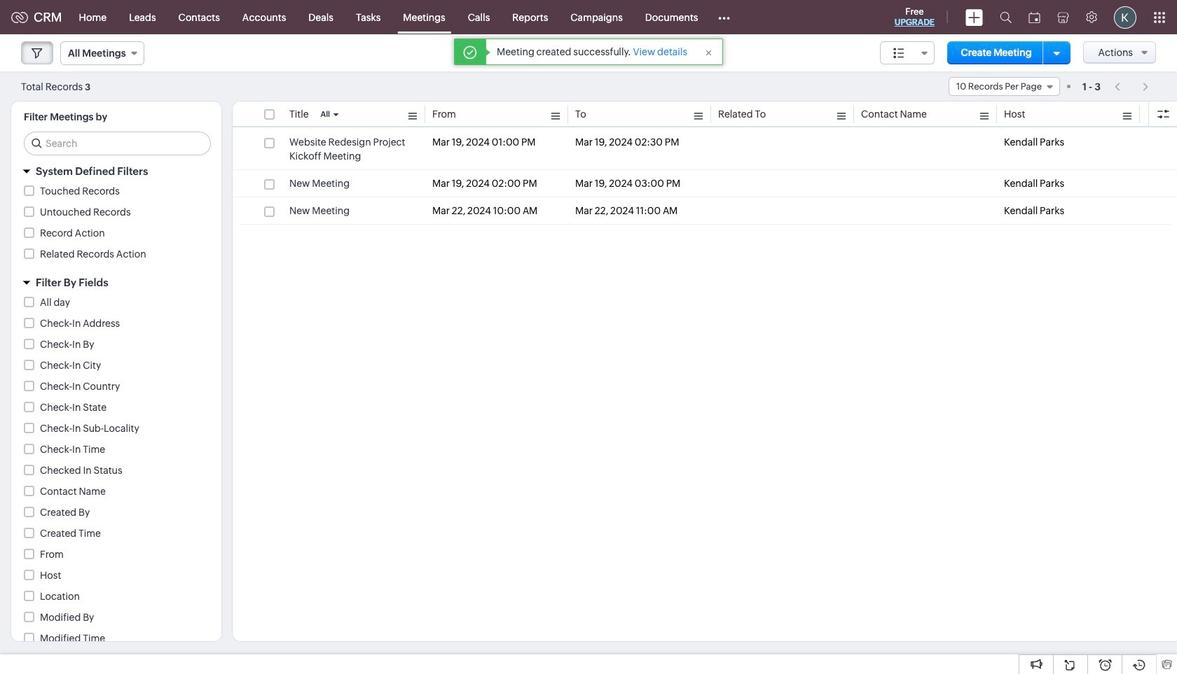 Task type: locate. For each thing, give the bounding box(es) containing it.
search image
[[1000, 11, 1012, 23]]

calendar image
[[1029, 12, 1041, 23]]

none field size
[[880, 41, 935, 64]]

profile element
[[1106, 0, 1145, 34]]

row group
[[233, 129, 1177, 225]]

logo image
[[11, 12, 28, 23]]

None field
[[60, 41, 144, 65], [880, 41, 935, 64], [949, 77, 1060, 96], [60, 41, 144, 65], [949, 77, 1060, 96]]

size image
[[893, 47, 904, 60]]

search element
[[992, 0, 1020, 34]]

navigation
[[1108, 76, 1156, 97]]

Search text field
[[25, 132, 210, 155]]

create menu image
[[966, 9, 983, 26]]



Task type: vqa. For each thing, say whether or not it's contained in the screenshot.
Type the None-
no



Task type: describe. For each thing, give the bounding box(es) containing it.
profile image
[[1114, 6, 1137, 28]]

Other Modules field
[[709, 6, 740, 28]]

create menu element
[[957, 0, 992, 34]]



